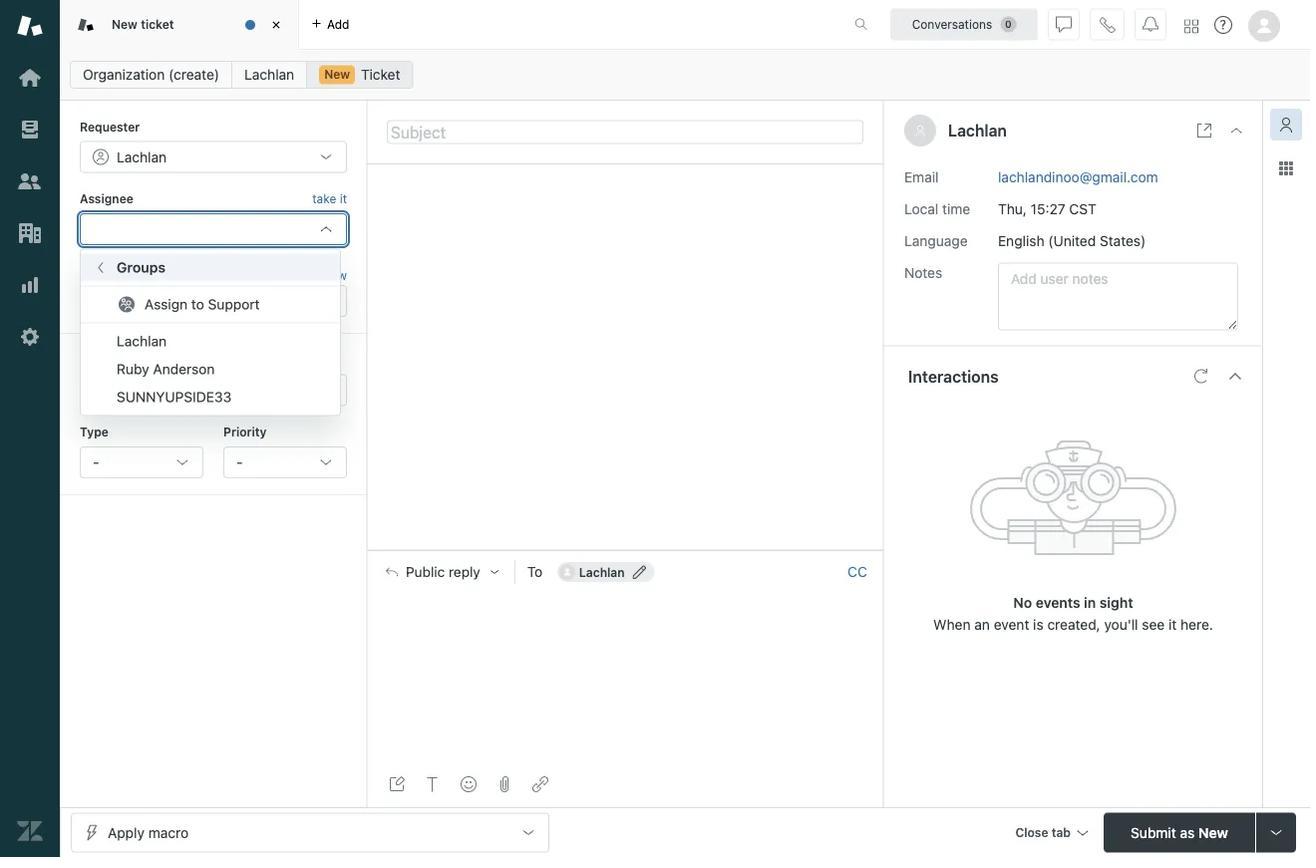 Task type: locate. For each thing, give the bounding box(es) containing it.
assignee list box
[[80, 249, 341, 416]]

-
[[93, 454, 99, 471], [236, 454, 243, 471]]

0 horizontal spatial it
[[340, 192, 347, 206]]

close image inside new ticket tab
[[266, 15, 286, 35]]

thu, 15:27 cst
[[999, 201, 1097, 217]]

zendesk products image
[[1185, 19, 1199, 33]]

public reply button
[[368, 552, 515, 594]]

reply
[[449, 564, 481, 581]]

lachlan down requester
[[117, 149, 167, 165]]

- down priority on the left of page
[[236, 454, 243, 471]]

0 horizontal spatial - button
[[80, 447, 204, 479]]

assign to support
[[145, 296, 260, 313]]

1 vertical spatial close image
[[1229, 123, 1245, 139]]

here.
[[1181, 617, 1214, 633]]

1 - from the left
[[93, 454, 99, 471]]

it
[[340, 192, 347, 206], [1169, 617, 1177, 633]]

0 vertical spatial it
[[340, 192, 347, 206]]

lachlan right (create)
[[244, 66, 295, 83]]

event
[[994, 617, 1030, 633]]

sight
[[1100, 595, 1134, 611]]

(united
[[1049, 233, 1097, 249]]

organization (create) button
[[70, 61, 233, 89]]

it right take
[[340, 192, 347, 206]]

2 horizontal spatial new
[[1199, 825, 1229, 841]]

2 - from the left
[[236, 454, 243, 471]]

support
[[208, 296, 260, 313]]

view more details image
[[1197, 123, 1213, 139]]

see
[[1143, 617, 1165, 633]]

take it button
[[312, 189, 347, 209]]

take
[[312, 192, 337, 206]]

close
[[1016, 827, 1049, 840]]

ruby anderson
[[117, 361, 215, 377]]

public
[[406, 564, 445, 581]]

lachlan right user icon
[[949, 121, 1008, 140]]

1 horizontal spatial new
[[324, 67, 350, 81]]

new ticket
[[112, 17, 174, 31]]

submit
[[1131, 825, 1177, 841]]

requester element
[[80, 141, 347, 173]]

local
[[905, 201, 939, 217]]

add attachment image
[[497, 777, 513, 793]]

1 vertical spatial new
[[324, 67, 350, 81]]

1 horizontal spatial - button
[[223, 447, 347, 479]]

1 horizontal spatial -
[[236, 454, 243, 471]]

views image
[[17, 117, 43, 143]]

notes
[[905, 264, 943, 281]]

new inside secondary element
[[324, 67, 350, 81]]

2 - button from the left
[[223, 447, 347, 479]]

it inside button
[[340, 192, 347, 206]]

time
[[943, 201, 971, 217]]

close image up lachlan 'link'
[[266, 15, 286, 35]]

cc
[[848, 564, 868, 581]]

customer context image
[[1279, 117, 1295, 133]]

follow
[[314, 268, 347, 282]]

get started image
[[17, 65, 43, 91]]

lachlandinoo@gmail.com
[[999, 169, 1159, 185]]

admin image
[[17, 324, 43, 350]]

0 horizontal spatial -
[[93, 454, 99, 471]]

public reply
[[406, 564, 481, 581]]

Add user notes text field
[[999, 263, 1239, 331]]

new
[[112, 17, 138, 31], [324, 67, 350, 81], [1199, 825, 1229, 841]]

apps image
[[1279, 161, 1295, 177]]

0 horizontal spatial new
[[112, 17, 138, 31]]

- button down priority on the left of page
[[223, 447, 347, 479]]

customers image
[[17, 169, 43, 195]]

add button
[[299, 0, 362, 49]]

in
[[1085, 595, 1097, 611]]

follow button
[[314, 266, 347, 284]]

1 vertical spatial it
[[1169, 617, 1177, 633]]

Subject field
[[387, 120, 864, 144]]

1 - button from the left
[[80, 447, 204, 479]]

minimize composer image
[[618, 543, 633, 559]]

0 horizontal spatial close image
[[266, 15, 286, 35]]

- down type
[[93, 454, 99, 471]]

it right see
[[1169, 617, 1177, 633]]

as
[[1181, 825, 1195, 841]]

close image right view more details icon
[[1229, 123, 1245, 139]]

to
[[528, 564, 543, 581]]

new inside tab
[[112, 17, 138, 31]]

apply
[[108, 825, 145, 841]]

1 horizontal spatial it
[[1169, 617, 1177, 633]]

tabs tab list
[[60, 0, 834, 50]]

(create)
[[169, 66, 220, 83]]

groups option
[[81, 254, 340, 282]]

no
[[1014, 595, 1033, 611]]

2 vertical spatial new
[[1199, 825, 1229, 841]]

- button down type
[[80, 447, 204, 479]]

language
[[905, 233, 968, 249]]

close image
[[266, 15, 286, 35], [1229, 123, 1245, 139]]

1 horizontal spatial close image
[[1229, 123, 1245, 139]]

0 vertical spatial close image
[[266, 15, 286, 35]]

edit user image
[[633, 566, 647, 580]]

close tab
[[1016, 827, 1071, 840]]

ticket
[[141, 17, 174, 31]]

lachlan up ruby at the top
[[117, 333, 167, 350]]

- button for type
[[80, 447, 204, 479]]

lachlan
[[244, 66, 295, 83], [949, 121, 1008, 140], [117, 149, 167, 165], [117, 333, 167, 350], [579, 566, 625, 580]]

you'll
[[1105, 617, 1139, 633]]

- for priority
[[236, 454, 243, 471]]

- button
[[80, 447, 204, 479], [223, 447, 347, 479]]

0 vertical spatial new
[[112, 17, 138, 31]]

no events in sight when an event is created, you'll see it here.
[[934, 595, 1214, 633]]

assignee
[[80, 192, 134, 206]]

english
[[999, 233, 1045, 249]]

new ticket tab
[[60, 0, 299, 50]]



Task type: describe. For each thing, give the bounding box(es) containing it.
lachlan inside 'link'
[[244, 66, 295, 83]]

is
[[1034, 617, 1044, 633]]

add link (cmd k) image
[[533, 777, 549, 793]]

cc button
[[848, 564, 868, 582]]

to
[[191, 296, 204, 313]]

when
[[934, 617, 971, 633]]

take it
[[312, 192, 347, 206]]

type
[[80, 426, 109, 440]]

main element
[[0, 0, 60, 858]]

secondary element
[[60, 55, 1311, 95]]

user image
[[917, 126, 925, 136]]

created,
[[1048, 617, 1101, 633]]

anderson
[[153, 361, 215, 377]]

interactions
[[909, 367, 999, 386]]

ticket
[[361, 66, 400, 83]]

new for new
[[324, 67, 350, 81]]

it inside no events in sight when an event is created, you'll see it here.
[[1169, 617, 1177, 633]]

lachlan inside requester "element"
[[117, 149, 167, 165]]

lachlan inside assignee list box
[[117, 333, 167, 350]]

events
[[1036, 595, 1081, 611]]

get help image
[[1215, 16, 1233, 34]]

format text image
[[425, 777, 441, 793]]

organization
[[83, 66, 165, 83]]

assign to support option
[[81, 291, 340, 319]]

zendesk image
[[17, 819, 43, 845]]

lachlan link
[[232, 61, 307, 89]]

organizations image
[[17, 220, 43, 246]]

tab
[[1052, 827, 1071, 840]]

apply macro
[[108, 825, 189, 841]]

new for new ticket
[[112, 17, 138, 31]]

an
[[975, 617, 991, 633]]

assign
[[145, 296, 188, 313]]

add
[[327, 17, 350, 31]]

assignee element
[[80, 213, 347, 245]]

- button for priority
[[223, 447, 347, 479]]

insert emojis image
[[461, 777, 477, 793]]

email
[[905, 169, 939, 185]]

button displays agent's chat status as invisible. image
[[1056, 16, 1072, 32]]

15:27
[[1031, 201, 1066, 217]]

conversations
[[913, 17, 993, 31]]

submit as new
[[1131, 825, 1229, 841]]

zendesk support image
[[17, 13, 43, 39]]

priority
[[223, 426, 267, 440]]

lachlan down minimize composer icon
[[579, 566, 625, 580]]

groups
[[117, 259, 166, 276]]

thu,
[[999, 201, 1027, 217]]

organization (create)
[[83, 66, 220, 83]]

conversations button
[[891, 8, 1039, 40]]

macro
[[148, 825, 189, 841]]

close tab button
[[1007, 814, 1096, 856]]

draft mode image
[[389, 777, 405, 793]]

lachlandinoo@gmail.com image
[[559, 565, 575, 581]]

ruby
[[117, 361, 149, 377]]

english (united states)
[[999, 233, 1147, 249]]

states)
[[1100, 233, 1147, 249]]

displays possible ticket submission types image
[[1269, 826, 1285, 841]]

cst
[[1070, 201, 1097, 217]]

notifications image
[[1143, 16, 1159, 32]]

requester
[[80, 120, 140, 134]]

sunnyupside33
[[117, 389, 232, 405]]

local time
[[905, 201, 971, 217]]

user image
[[915, 125, 927, 137]]

reporting image
[[17, 272, 43, 298]]

- for type
[[93, 454, 99, 471]]



Task type: vqa. For each thing, say whether or not it's contained in the screenshot.
middle New
yes



